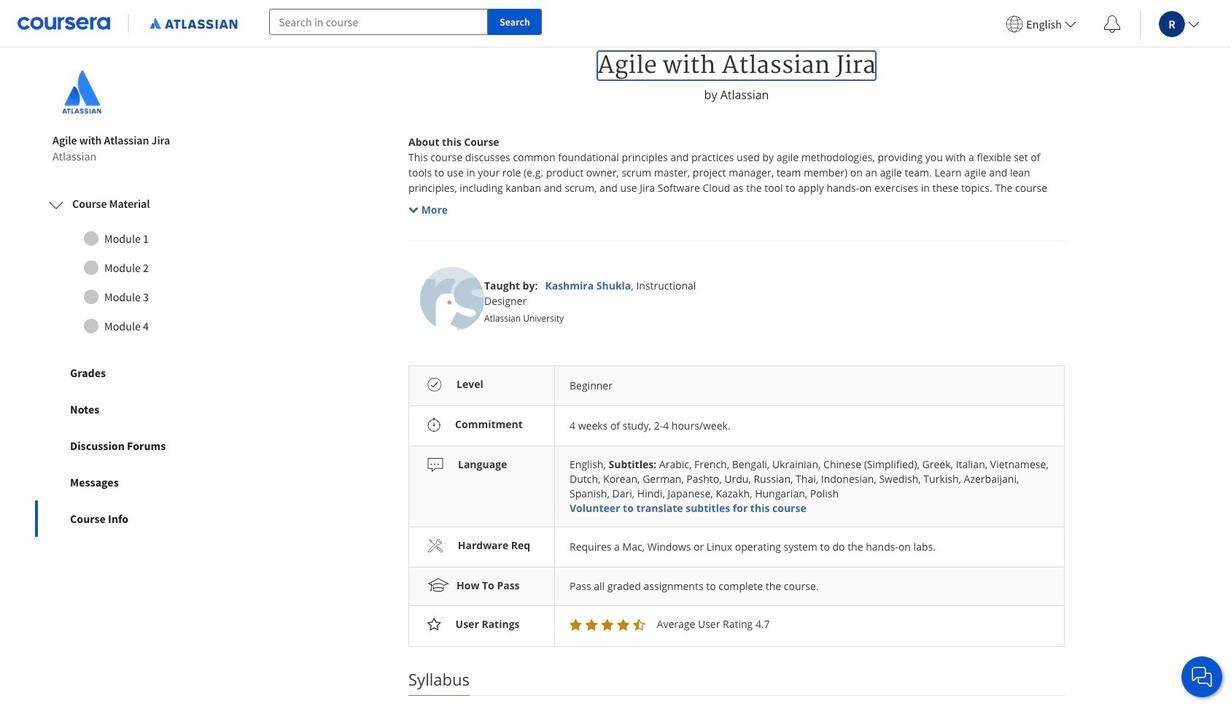 Task type: locate. For each thing, give the bounding box(es) containing it.
menu
[[1000, 0, 1231, 47]]

atlassian image
[[53, 63, 111, 121]]



Task type: describe. For each thing, give the bounding box(es) containing it.
help center image
[[1193, 668, 1211, 686]]

coursera image
[[18, 12, 110, 35]]

kashmira shukla image
[[420, 267, 484, 331]]

Search in course text field
[[269, 9, 488, 35]]



Task type: vqa. For each thing, say whether or not it's contained in the screenshot.
Thankfully,
no



